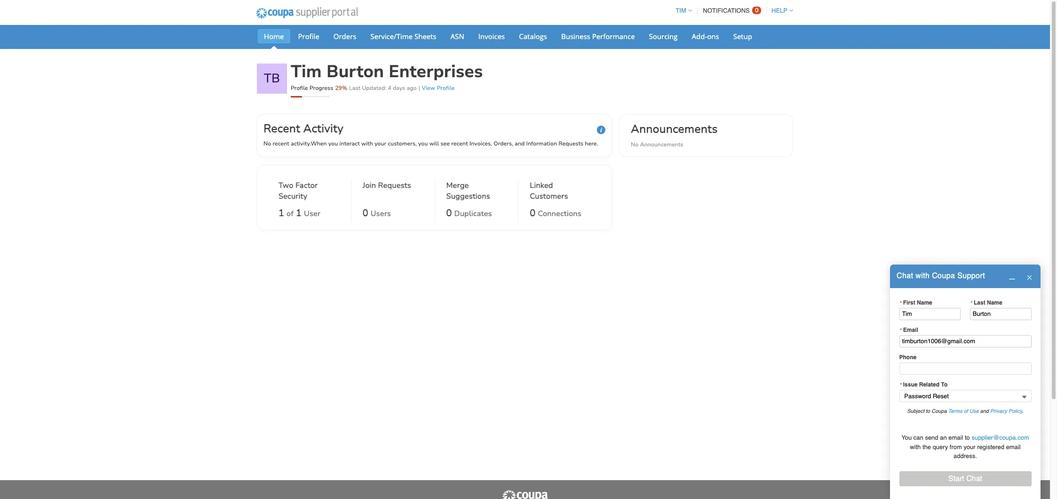 Task type: describe. For each thing, give the bounding box(es) containing it.
* last name
[[971, 299, 1003, 306]]

last inside chat with coupa support dialog
[[975, 299, 986, 306]]

0 vertical spatial and
[[515, 140, 525, 147]]

1 vertical spatial coupa supplier portal image
[[502, 490, 549, 499]]

business performance link
[[556, 29, 642, 43]]

1 you from the left
[[329, 140, 338, 147]]

issue
[[904, 381, 918, 388]]

service/time
[[371, 32, 413, 41]]

announcements no announcements
[[631, 121, 718, 148]]

ons
[[708, 32, 720, 41]]

policy
[[1009, 408, 1023, 414]]

customers,
[[388, 140, 417, 147]]

to inside 'you can send an email to supplier@coupa.com with the query from your registered email address.'
[[966, 434, 971, 441]]

0 horizontal spatial text default image
[[1010, 273, 1016, 280]]

use
[[970, 408, 980, 414]]

service/time sheets
[[371, 32, 437, 41]]

0 connections
[[530, 207, 582, 219]]

to
[[942, 381, 948, 388]]

supplier@coupa.com
[[972, 434, 1030, 441]]

tim link
[[672, 7, 692, 14]]

last inside tim burton enterprises profile progress 29% last updated: 4 days ago | view profile
[[349, 84, 361, 92]]

chat
[[897, 272, 914, 280]]

subject
[[908, 408, 925, 414]]

none button inside chat with coupa support dialog
[[900, 471, 1032, 486]]

sourcing link
[[643, 29, 684, 43]]

tb image
[[257, 64, 287, 94]]

Select Issue text field
[[900, 390, 1032, 402]]

tim for tim burton enterprises profile progress 29% last updated: 4 days ago | view profile
[[291, 60, 322, 83]]

0 duplicates
[[447, 207, 492, 219]]

asn
[[451, 32, 465, 41]]

1 of 1 user
[[279, 207, 321, 219]]

linked customers
[[530, 180, 569, 202]]

1 recent from the left
[[273, 140, 290, 147]]

performance
[[593, 32, 635, 41]]

0 vertical spatial requests
[[559, 140, 584, 147]]

1 horizontal spatial text default image
[[1027, 274, 1033, 281]]

of inside chat with coupa support dialog
[[965, 408, 969, 414]]

of inside 1 of 1 user
[[287, 209, 294, 219]]

0 vertical spatial your
[[375, 140, 387, 147]]

29%
[[335, 84, 347, 92]]

duplicates
[[455, 209, 492, 219]]

0 inside notifications 0
[[756, 7, 759, 14]]

* for issue
[[901, 382, 903, 388]]

related
[[920, 381, 940, 388]]

2 you from the left
[[419, 140, 428, 147]]

view
[[422, 84, 436, 92]]

from
[[950, 443, 963, 450]]

catalogs
[[519, 32, 548, 41]]

tim for tim
[[676, 7, 687, 14]]

support
[[958, 272, 986, 280]]

setup link
[[728, 29, 759, 43]]

user
[[304, 209, 321, 219]]

profile right 'home'
[[298, 32, 320, 41]]

0 users
[[363, 207, 391, 219]]

announcements inside announcements no announcements
[[641, 141, 684, 148]]

two
[[279, 180, 294, 191]]

query
[[933, 443, 949, 450]]

terms of use link
[[949, 408, 980, 414]]

|
[[419, 84, 421, 92]]

* for email
[[901, 327, 903, 333]]

customers
[[530, 191, 569, 202]]

sourcing
[[650, 32, 678, 41]]

activity
[[303, 121, 344, 136]]

merge suggestions
[[447, 180, 491, 202]]

progress
[[310, 84, 333, 92]]

phone
[[900, 354, 917, 361]]

when
[[311, 140, 327, 147]]

can
[[914, 434, 924, 441]]

recent
[[264, 121, 300, 136]]

Phone telephone field
[[900, 362, 1032, 375]]

join requests
[[363, 180, 412, 191]]

registered
[[978, 443, 1005, 450]]

0 for 0 users
[[363, 207, 369, 219]]

1 horizontal spatial email
[[1007, 443, 1022, 450]]

orders,
[[494, 140, 514, 147]]

add-ons link
[[686, 29, 726, 43]]

privacy
[[991, 408, 1008, 414]]

notifications 0
[[704, 7, 759, 14]]

ago
[[407, 84, 417, 92]]

help link
[[768, 7, 794, 14]]

orders link
[[328, 29, 363, 43]]

email
[[904, 327, 919, 333]]



Task type: locate. For each thing, give the bounding box(es) containing it.
1 vertical spatial your
[[964, 443, 976, 450]]

business performance
[[562, 32, 635, 41]]

tim burton enterprises profile progress 29% last updated: 4 days ago | view profile
[[291, 60, 483, 92]]

an
[[941, 434, 948, 441]]

privacy policy link
[[991, 408, 1023, 414]]

updated:
[[362, 84, 387, 92]]

0 horizontal spatial email
[[949, 434, 964, 441]]

email
[[949, 434, 964, 441], [1007, 443, 1022, 450]]

0 vertical spatial last
[[349, 84, 361, 92]]

orders
[[334, 32, 357, 41]]

None text field
[[971, 308, 1032, 320], [900, 335, 1032, 347], [971, 308, 1032, 320], [900, 335, 1032, 347]]

0 for 0 duplicates
[[447, 207, 452, 219]]

* inside the * issue related to
[[901, 382, 903, 388]]

enterprises
[[389, 60, 483, 83]]

last down support
[[975, 299, 986, 306]]

tim up sourcing
[[676, 7, 687, 14]]

you can send an email to supplier@coupa.com with the query from your registered email address.
[[902, 434, 1030, 460]]

add-
[[692, 32, 708, 41]]

navigation containing notifications 0
[[672, 1, 794, 20]]

* left issue
[[901, 382, 903, 388]]

profile left progress in the top left of the page
[[291, 84, 308, 92]]

setup
[[734, 32, 753, 41]]

1 horizontal spatial 1
[[296, 207, 302, 219]]

see
[[441, 140, 450, 147]]

coupa for terms
[[932, 408, 948, 414]]

1 horizontal spatial no
[[631, 141, 639, 148]]

1 horizontal spatial recent
[[452, 140, 468, 147]]

0 horizontal spatial requests
[[378, 180, 412, 191]]

1 vertical spatial email
[[1007, 443, 1022, 450]]

0 for 0 connections
[[530, 207, 536, 219]]

profile right view
[[437, 84, 455, 92]]

burton
[[327, 60, 384, 83]]

first
[[904, 299, 916, 306]]

* for first
[[901, 300, 903, 305]]

address.
[[954, 453, 978, 460]]

* first name
[[901, 299, 933, 306]]

2 1 from the left
[[296, 207, 302, 219]]

send
[[926, 434, 939, 441]]

0 horizontal spatial you
[[329, 140, 338, 147]]

you right when
[[329, 140, 338, 147]]

chat with coupa support
[[897, 272, 986, 280]]

to right subject
[[927, 408, 931, 414]]

and right the use
[[981, 408, 990, 414]]

name
[[918, 299, 933, 306], [988, 299, 1003, 306]]

supplier@coupa.com link
[[972, 434, 1030, 441]]

* inside the * first name
[[901, 300, 903, 305]]

requests right join
[[378, 180, 412, 191]]

1 name from the left
[[918, 299, 933, 306]]

no inside announcements no announcements
[[631, 141, 639, 148]]

and right orders,
[[515, 140, 525, 147]]

days
[[393, 84, 406, 92]]

here.
[[585, 140, 599, 147]]

1 horizontal spatial coupa supplier portal image
[[502, 490, 549, 499]]

factor
[[296, 180, 318, 191]]

last
[[349, 84, 361, 92], [975, 299, 986, 306]]

1 vertical spatial coupa
[[932, 408, 948, 414]]

recent
[[273, 140, 290, 147], [452, 140, 468, 147]]

1 vertical spatial of
[[965, 408, 969, 414]]

name for last name
[[988, 299, 1003, 306]]

0 horizontal spatial to
[[927, 408, 931, 414]]

you
[[329, 140, 338, 147], [419, 140, 428, 147]]

* left email
[[901, 327, 903, 333]]

interact
[[340, 140, 360, 147]]

0 vertical spatial announcements
[[631, 121, 718, 137]]

you left will
[[419, 140, 428, 147]]

0 vertical spatial with
[[362, 140, 373, 147]]

join
[[363, 180, 376, 191]]

information
[[527, 140, 558, 147]]

1 horizontal spatial and
[[981, 408, 990, 414]]

1 vertical spatial requests
[[378, 180, 412, 191]]

2 vertical spatial with
[[911, 443, 922, 450]]

* inside * last name
[[971, 300, 974, 305]]

1 horizontal spatial tim
[[676, 7, 687, 14]]

0 down customers
[[530, 207, 536, 219]]

business
[[562, 32, 591, 41]]

1 vertical spatial last
[[975, 299, 986, 306]]

4
[[388, 84, 392, 92]]

and inside chat with coupa support dialog
[[981, 408, 990, 414]]

* inside * email
[[901, 327, 903, 333]]

profile link
[[292, 29, 326, 43]]

0 vertical spatial tim
[[676, 7, 687, 14]]

add-ons
[[692, 32, 720, 41]]

with inside 'you can send an email to supplier@coupa.com with the query from your registered email address.'
[[911, 443, 922, 450]]

0 vertical spatial of
[[287, 209, 294, 219]]

your inside 'you can send an email to supplier@coupa.com with the query from your registered email address.'
[[964, 443, 976, 450]]

1 1 from the left
[[279, 207, 284, 219]]

announcements
[[631, 121, 718, 137], [641, 141, 684, 148]]

tim inside tim burton enterprises profile progress 29% last updated: 4 days ago | view profile
[[291, 60, 322, 83]]

merge suggestions link
[[447, 180, 507, 204]]

0 vertical spatial coupa
[[933, 272, 956, 280]]

* for last
[[971, 300, 974, 305]]

0 left "duplicates"
[[447, 207, 452, 219]]

1 horizontal spatial last
[[975, 299, 986, 306]]

1 horizontal spatial requests
[[559, 140, 584, 147]]

0 horizontal spatial coupa supplier portal image
[[250, 1, 364, 25]]

your up address. on the bottom of the page
[[964, 443, 976, 450]]

text default image
[[1010, 273, 1016, 280], [1027, 274, 1033, 281]]

1 vertical spatial and
[[981, 408, 990, 414]]

security
[[279, 191, 308, 202]]

recent down recent
[[273, 140, 290, 147]]

subject to coupa terms of use and privacy policy .
[[908, 408, 1024, 414]]

* issue related to
[[901, 381, 948, 388]]

None text field
[[900, 308, 962, 320]]

None field
[[900, 390, 1032, 402]]

recent right "see"
[[452, 140, 468, 147]]

of down the security
[[287, 209, 294, 219]]

coupa left the terms
[[932, 408, 948, 414]]

with
[[362, 140, 373, 147], [916, 272, 930, 280], [911, 443, 922, 450]]

0 horizontal spatial your
[[375, 140, 387, 147]]

sheets
[[415, 32, 437, 41]]

coupa for support
[[933, 272, 956, 280]]

two factor security
[[279, 180, 318, 202]]

of left the use
[[965, 408, 969, 414]]

asn link
[[445, 29, 471, 43]]

recent activity
[[264, 121, 344, 136]]

0 horizontal spatial and
[[515, 140, 525, 147]]

tim up progress in the top left of the page
[[291, 60, 322, 83]]

email down supplier@coupa.com link
[[1007, 443, 1022, 450]]

to up address. on the bottom of the page
[[966, 434, 971, 441]]

0 left "help"
[[756, 7, 759, 14]]

coupa left support
[[933, 272, 956, 280]]

no right here.
[[631, 141, 639, 148]]

requests left here.
[[559, 140, 584, 147]]

home link
[[258, 29, 290, 43]]

notifications
[[704, 7, 750, 14]]

tb
[[264, 70, 280, 87]]

your left customers,
[[375, 140, 387, 147]]

you
[[902, 434, 913, 441]]

2 name from the left
[[988, 299, 1003, 306]]

suggestions
[[447, 191, 491, 202]]

1
[[279, 207, 284, 219], [296, 207, 302, 219]]

email up from on the right bottom
[[949, 434, 964, 441]]

1 down the security
[[279, 207, 284, 219]]

1 horizontal spatial to
[[966, 434, 971, 441]]

*
[[901, 300, 903, 305], [971, 300, 974, 305], [901, 327, 903, 333], [901, 382, 903, 388]]

* left first
[[901, 300, 903, 305]]

0 vertical spatial email
[[949, 434, 964, 441]]

with right chat
[[916, 272, 930, 280]]

view profile link
[[422, 84, 455, 92]]

0 left users
[[363, 207, 369, 219]]

1 horizontal spatial of
[[965, 408, 969, 414]]

connections
[[538, 209, 582, 219]]

linked
[[530, 180, 554, 191]]

last right 29%
[[349, 84, 361, 92]]

0 vertical spatial to
[[927, 408, 931, 414]]

profile
[[298, 32, 320, 41], [291, 84, 308, 92], [437, 84, 455, 92]]

0 horizontal spatial last
[[349, 84, 361, 92]]

1 vertical spatial with
[[916, 272, 930, 280]]

invoices link
[[473, 29, 511, 43]]

will
[[430, 140, 439, 147]]

two factor security link
[[279, 180, 340, 204]]

1 left user at top
[[296, 207, 302, 219]]

1 vertical spatial tim
[[291, 60, 322, 83]]

chat with coupa support dialog
[[891, 265, 1041, 499]]

merge
[[447, 180, 469, 191]]

the
[[923, 443, 932, 450]]

name for first name
[[918, 299, 933, 306]]

0 horizontal spatial recent
[[273, 140, 290, 147]]

1 horizontal spatial your
[[964, 443, 976, 450]]

1 vertical spatial announcements
[[641, 141, 684, 148]]

users
[[371, 209, 391, 219]]

home
[[264, 32, 284, 41]]

with right 'interact'
[[362, 140, 373, 147]]

no
[[264, 140, 271, 147], [631, 141, 639, 148]]

no recent activity. when you interact with your customers, you will see recent invoices, orders, and information requests here.
[[264, 140, 599, 147]]

coupa supplier portal image
[[250, 1, 364, 25], [502, 490, 549, 499]]

1 horizontal spatial you
[[419, 140, 428, 147]]

* email
[[901, 327, 919, 333]]

2 recent from the left
[[452, 140, 468, 147]]

navigation
[[672, 1, 794, 20]]

1 horizontal spatial name
[[988, 299, 1003, 306]]

0 horizontal spatial 1
[[279, 207, 284, 219]]

join requests link
[[363, 180, 412, 204]]

0 horizontal spatial tim
[[291, 60, 322, 83]]

0 horizontal spatial name
[[918, 299, 933, 306]]

.
[[1023, 408, 1024, 414]]

1 vertical spatial to
[[966, 434, 971, 441]]

with down the 'can'
[[911, 443, 922, 450]]

None button
[[900, 471, 1032, 486]]

0 vertical spatial coupa supplier portal image
[[250, 1, 364, 25]]

none field inside chat with coupa support dialog
[[900, 390, 1032, 402]]

activity.
[[291, 140, 311, 147]]

of
[[287, 209, 294, 219], [965, 408, 969, 414]]

linked customers link
[[530, 180, 591, 204]]

help
[[772, 7, 788, 14]]

0 horizontal spatial no
[[264, 140, 271, 147]]

no down recent
[[264, 140, 271, 147]]

0
[[756, 7, 759, 14], [363, 207, 369, 219], [447, 207, 452, 219], [530, 207, 536, 219]]

0 horizontal spatial of
[[287, 209, 294, 219]]

* down support
[[971, 300, 974, 305]]

additional information image
[[597, 126, 606, 134]]



Task type: vqa. For each thing, say whether or not it's contained in the screenshot.


